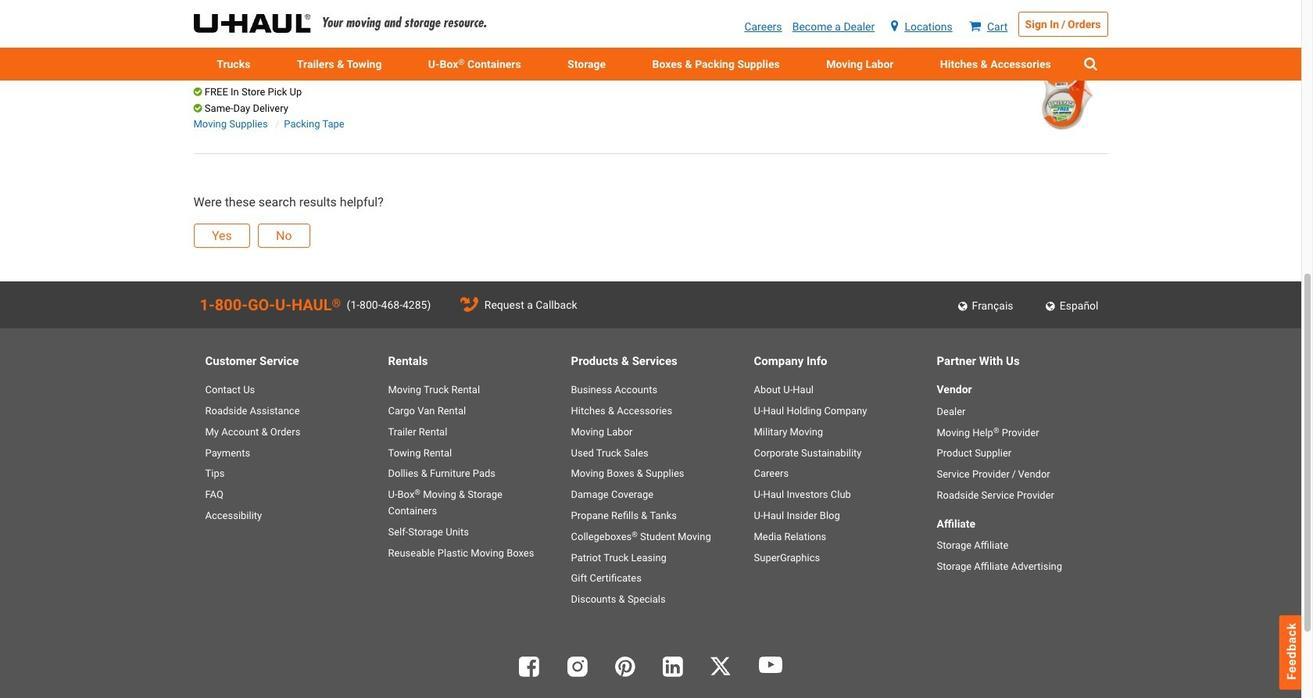 Task type: describe. For each thing, give the bounding box(es) containing it.
5 menu item from the left
[[804, 48, 918, 81]]

3 menu item from the left
[[545, 48, 629, 81]]

4 menu item from the left
[[629, 48, 804, 81]]

pinterest icon image
[[615, 657, 636, 677]]

1 check circle image from the top
[[194, 87, 202, 97]]

youtube icon image
[[759, 657, 783, 673]]

facebook icon image
[[520, 657, 540, 677]]

6 menu item from the left
[[918, 48, 1075, 81]]

2 check circle image from the top
[[194, 103, 202, 113]]



Task type: locate. For each thing, give the bounding box(es) containing it.
x icon image
[[711, 657, 732, 676]]

1 vertical spatial check circle image
[[194, 103, 202, 113]]

visit us on linkedin (opens in new window) image
[[663, 657, 684, 677]]

banner
[[0, 0, 1302, 81]]

navigation
[[194, 117, 952, 138]]

check circle image
[[194, 87, 202, 97], [194, 103, 202, 113]]

menu item
[[194, 48, 274, 81], [274, 48, 405, 81], [545, 48, 629, 81], [629, 48, 804, 81], [804, 48, 918, 81], [918, 48, 1075, 81]]

menu
[[194, 48, 1109, 81]]

instagram icon image
[[568, 657, 588, 677]]

0 vertical spatial check circle image
[[194, 87, 202, 97]]

2 menu item from the left
[[274, 48, 405, 81]]

1 menu item from the left
[[194, 48, 274, 81]]

footer
[[0, 282, 1302, 698]]



Task type: vqa. For each thing, say whether or not it's contained in the screenshot.
menu item
yes



